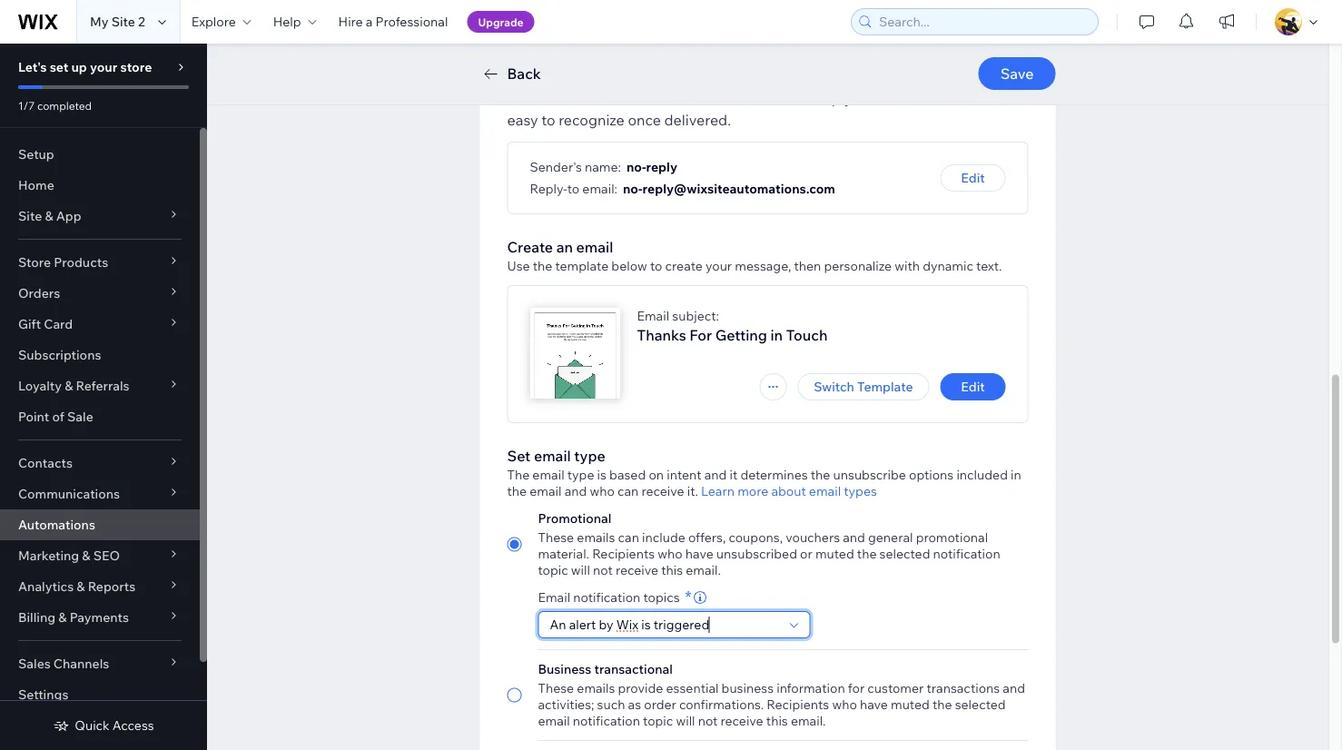 Task type: describe. For each thing, give the bounding box(es) containing it.
selected inside promotional these emails can include offers, coupons, vouchers and general promotional material. recipients who have unsubscribed or muted the selected notification topic will not receive this email.
[[880, 546, 930, 562]]

store
[[120, 59, 152, 75]]

1 horizontal spatial site
[[111, 14, 135, 30]]

with
[[895, 258, 920, 274]]

muted inside promotional these emails can include offers, coupons, vouchers and general promotional material. recipients who have unsubscribed or muted the selected notification topic will not receive this email.
[[816, 546, 854, 562]]

notification inside promotional these emails can include offers, coupons, vouchers and general promotional material. recipients who have unsubscribed or muted the selected notification topic will not receive this email.
[[933, 546, 1001, 562]]

home link
[[0, 170, 200, 201]]

subject:
[[672, 308, 719, 324]]

will inside promotional these emails can include offers, coupons, vouchers and general promotional material. recipients who have unsubscribed or muted the selected notification topic will not receive this email.
[[571, 562, 590, 578]]

reply@wixsiteautomations.com
[[643, 181, 835, 197]]

hire
[[338, 14, 363, 30]]

type for the email type is based on intent and it determines the unsubscribe options included in the email and who can receive it.
[[567, 467, 594, 483]]

sender details give this automated email a sender name and reply-to email address so it's easy to recognize once delivered.
[[507, 67, 1009, 129]]

the inside promotional these emails can include offers, coupons, vouchers and general promotional material. recipients who have unsubscribed or muted the selected notification topic will not receive this email.
[[857, 546, 877, 562]]

name
[[748, 89, 786, 107]]

notification inside email notification topics *
[[573, 589, 641, 605]]

receive inside promotional these emails can include offers, coupons, vouchers and general promotional material. recipients who have unsubscribed or muted the selected notification topic will not receive this email.
[[616, 562, 659, 578]]

business
[[538, 661, 592, 677]]

include
[[642, 529, 686, 545]]

point of sale
[[18, 409, 93, 425]]

create an email use the template below to create your message, then personalize with dynamic text.
[[507, 238, 1002, 274]]

& for marketing
[[82, 548, 90, 564]]

have inside promotional these emails can include offers, coupons, vouchers and general promotional material. recipients who have unsubscribed or muted the selected notification topic will not receive this email.
[[686, 546, 714, 562]]

hire a professional
[[338, 14, 448, 30]]

can inside the email type is based on intent and it determines the unsubscribe options included in the email and who can receive it.
[[618, 483, 639, 499]]

the
[[507, 467, 530, 483]]

seo
[[93, 548, 120, 564]]

learn more about email types link
[[701, 483, 877, 500]]

analytics
[[18, 579, 74, 594]]

intent
[[667, 467, 702, 483]]

receive inside the email type is based on intent and it determines the unsubscribe options included in the email and who can receive it.
[[642, 483, 684, 499]]

such
[[597, 697, 625, 712]]

template
[[555, 258, 609, 274]]

recipients inside business transactional these emails provide essential business information for customer transactions and activities; such as order confirmations. recipients who have muted the selected email notification topic will not receive this email.
[[767, 697, 829, 712]]

sale
[[67, 409, 93, 425]]

is
[[597, 467, 607, 483]]

loyalty & referrals button
[[0, 371, 200, 401]]

sales
[[18, 656, 51, 672]]

1/7
[[18, 99, 35, 112]]

notification inside business transactional these emails provide essential business information for customer transactions and activities; such as order confirmations. recipients who have muted the selected email notification topic will not receive this email.
[[573, 713, 640, 729]]

recipients inside promotional these emails can include offers, coupons, vouchers and general promotional material. recipients who have unsubscribed or muted the selected notification topic will not receive this email.
[[592, 546, 655, 562]]

my
[[90, 14, 109, 30]]

let's
[[18, 59, 47, 75]]

automations link
[[0, 509, 200, 540]]

on
[[649, 467, 664, 483]]

determines
[[741, 467, 808, 483]]

email inside learn more about email types link
[[809, 483, 841, 499]]

selected inside business transactional these emails provide essential business information for customer transactions and activities; such as order confirmations. recipients who have muted the selected email notification topic will not receive this email.
[[955, 697, 1006, 712]]

2
[[138, 14, 145, 30]]

help button
[[262, 0, 327, 44]]

reports
[[88, 579, 136, 594]]

communications
[[18, 486, 120, 502]]

billing & payments
[[18, 609, 129, 625]]

it
[[730, 467, 738, 483]]

store products button
[[0, 247, 200, 278]]

save button
[[979, 57, 1056, 90]]

type for set email type
[[574, 447, 606, 465]]

topics
[[643, 589, 680, 605]]

text.
[[976, 258, 1002, 274]]

for
[[848, 680, 865, 696]]

this inside sender details give this automated email a sender name and reply-to email address so it's easy to recognize once delivered.
[[541, 89, 566, 107]]

confirmations.
[[679, 697, 764, 712]]

reply
[[646, 159, 678, 175]]

card
[[44, 316, 73, 332]]

the email type is based on intent and it determines the unsubscribe options included in the email and who can receive it.
[[507, 467, 1022, 499]]

loyalty
[[18, 378, 62, 394]]

touch
[[786, 326, 828, 344]]

quick
[[75, 717, 110, 733]]

vouchers
[[786, 529, 840, 545]]

muted inside business transactional these emails provide essential business information for customer transactions and activities; such as order confirmations. recipients who have muted the selected email notification topic will not receive this email.
[[891, 697, 930, 712]]

it.
[[687, 483, 698, 499]]

email for *
[[538, 589, 570, 605]]

message,
[[735, 258, 791, 274]]

can inside promotional these emails can include offers, coupons, vouchers and general promotional material. recipients who have unsubscribed or muted the selected notification topic will not receive this email.
[[618, 529, 639, 545]]

sender's
[[530, 159, 582, 175]]

create
[[665, 258, 703, 274]]

point of sale link
[[0, 401, 200, 432]]

billing
[[18, 609, 56, 625]]

completed
[[37, 99, 92, 112]]

sender
[[698, 89, 745, 107]]

based
[[609, 467, 646, 483]]

the down the
[[507, 483, 527, 499]]

of
[[52, 409, 64, 425]]

create
[[507, 238, 553, 256]]

marketing
[[18, 548, 79, 564]]

receive inside business transactional these emails provide essential business information for customer transactions and activities; such as order confirmations. recipients who have muted the selected email notification topic will not receive this email.
[[721, 713, 764, 729]]

& for loyalty
[[65, 378, 73, 394]]

the inside create an email use the template below to create your message, then personalize with dynamic text.
[[533, 258, 553, 274]]

sidebar element
[[0, 44, 207, 750]]

email inside create an email use the template below to create your message, then personalize with dynamic text.
[[576, 238, 613, 256]]

below
[[612, 258, 647, 274]]

not inside promotional these emails can include offers, coupons, vouchers and general promotional material. recipients who have unsubscribed or muted the selected notification topic will not receive this email.
[[593, 562, 613, 578]]

automations
[[18, 517, 95, 533]]

Search... field
[[874, 9, 1093, 35]]

& for site
[[45, 208, 53, 224]]

orders
[[18, 285, 60, 301]]

set
[[507, 447, 531, 465]]

quick access
[[75, 717, 154, 733]]

upgrade button
[[467, 11, 535, 33]]

who inside promotional these emails can include offers, coupons, vouchers and general promotional material. recipients who have unsubscribed or muted the selected notification topic will not receive this email.
[[658, 546, 683, 562]]

to left address
[[857, 89, 871, 107]]

recognize
[[559, 111, 625, 129]]

essential
[[666, 680, 719, 696]]

about
[[771, 483, 806, 499]]

hire a professional link
[[327, 0, 459, 44]]

switch
[[814, 379, 855, 395]]

setup link
[[0, 139, 200, 170]]

point
[[18, 409, 49, 425]]

payments
[[70, 609, 129, 625]]

included
[[957, 467, 1008, 483]]



Task type: vqa. For each thing, say whether or not it's contained in the screenshot.
Store
yes



Task type: locate. For each thing, give the bounding box(es) containing it.
email.
[[686, 562, 721, 578], [791, 713, 826, 729]]

0 vertical spatial not
[[593, 562, 613, 578]]

who inside business transactional these emails provide essential business information for customer transactions and activities; such as order confirmations. recipients who have muted the selected email notification topic will not receive this email.
[[832, 697, 857, 712]]

2 vertical spatial this
[[766, 713, 788, 729]]

emails
[[577, 529, 615, 545], [577, 680, 615, 696]]

and inside business transactional these emails provide essential business information for customer transactions and activities; such as order confirmations. recipients who have muted the selected email notification topic will not receive this email.
[[1003, 680, 1025, 696]]

and inside sender details give this automated email a sender name and reply-to email address so it's easy to recognize once delivered.
[[789, 89, 815, 107]]

0 horizontal spatial your
[[90, 59, 117, 75]]

who down for
[[832, 697, 857, 712]]

email. inside promotional these emails can include offers, coupons, vouchers and general promotional material. recipients who have unsubscribed or muted the selected notification topic will not receive this email.
[[686, 562, 721, 578]]

0 vertical spatial selected
[[880, 546, 930, 562]]

notification down promotional
[[933, 546, 1001, 562]]

not down confirmations.
[[698, 713, 718, 729]]

offers,
[[688, 529, 726, 545]]

1 vertical spatial type
[[567, 467, 594, 483]]

no- right email: on the top
[[623, 181, 643, 197]]

save
[[1001, 64, 1034, 83]]

will inside business transactional these emails provide essential business information for customer transactions and activities; such as order confirmations. recipients who have muted the selected email notification topic will not receive this email.
[[676, 713, 695, 729]]

reply-
[[818, 89, 857, 107]]

1 horizontal spatial in
[[1011, 467, 1022, 483]]

this down business
[[766, 713, 788, 729]]

sales channels
[[18, 656, 109, 672]]

site left 2
[[111, 14, 135, 30]]

1 vertical spatial in
[[1011, 467, 1022, 483]]

0 horizontal spatial site
[[18, 208, 42, 224]]

will down material.
[[571, 562, 590, 578]]

can down the based
[[618, 483, 639, 499]]

address
[[914, 89, 968, 107]]

who inside the email type is based on intent and it determines the unsubscribe options included in the email and who can receive it.
[[590, 483, 615, 499]]

0 vertical spatial muted
[[816, 546, 854, 562]]

1 vertical spatial selected
[[955, 697, 1006, 712]]

1 edit button from the top
[[940, 164, 1006, 192]]

a inside sender details give this automated email a sender name and reply-to email address so it's easy to recognize once delivered.
[[687, 89, 695, 107]]

2 emails from the top
[[577, 680, 615, 696]]

who for email
[[590, 483, 615, 499]]

0 vertical spatial a
[[366, 14, 373, 30]]

1 horizontal spatial your
[[706, 258, 732, 274]]

transactions
[[927, 680, 1000, 696]]

0 vertical spatial topic
[[538, 562, 568, 578]]

your right "up"
[[90, 59, 117, 75]]

*
[[685, 586, 692, 607]]

type left the is
[[567, 467, 594, 483]]

emails inside promotional these emails can include offers, coupons, vouchers and general promotional material. recipients who have unsubscribed or muted the selected notification topic will not receive this email.
[[577, 529, 615, 545]]

switch template
[[814, 379, 913, 395]]

0 horizontal spatial who
[[590, 483, 615, 499]]

1 horizontal spatial topic
[[643, 713, 673, 729]]

promotional these emails can include offers, coupons, vouchers and general promotional material. recipients who have unsubscribed or muted the selected notification topic will not receive this email.
[[538, 510, 1001, 578]]

2 horizontal spatial this
[[766, 713, 788, 729]]

general
[[868, 529, 913, 545]]

this down sender
[[541, 89, 566, 107]]

site down home
[[18, 208, 42, 224]]

email for for
[[637, 308, 669, 324]]

let's set up your store
[[18, 59, 152, 75]]

have
[[686, 546, 714, 562], [860, 697, 888, 712]]

& inside popup button
[[65, 378, 73, 394]]

1 horizontal spatial selected
[[955, 697, 1006, 712]]

email inside business transactional these emails provide essential business information for customer transactions and activities; such as order confirmations. recipients who have muted the selected email notification topic will not receive this email.
[[538, 713, 570, 729]]

email notification topics *
[[538, 586, 692, 607]]

0 vertical spatial can
[[618, 483, 639, 499]]

1 vertical spatial notification
[[573, 589, 641, 605]]

topic down order
[[643, 713, 673, 729]]

1 vertical spatial not
[[698, 713, 718, 729]]

notification
[[933, 546, 1001, 562], [573, 589, 641, 605], [573, 713, 640, 729]]

in inside email subject: thanks for getting in touch
[[771, 326, 783, 344]]

can left include
[[618, 529, 639, 545]]

an
[[556, 238, 573, 256]]

in inside the email type is based on intent and it determines the unsubscribe options included in the email and who can receive it.
[[1011, 467, 1022, 483]]

a up delivered.
[[687, 89, 695, 107]]

0 vertical spatial who
[[590, 483, 615, 499]]

will
[[571, 562, 590, 578], [676, 713, 695, 729]]

details
[[560, 67, 606, 85]]

dynamic
[[923, 258, 974, 274]]

1 vertical spatial email.
[[791, 713, 826, 729]]

1 vertical spatial site
[[18, 208, 42, 224]]

0 vertical spatial receive
[[642, 483, 684, 499]]

explore
[[191, 14, 236, 30]]

these inside business transactional these emails provide essential business information for customer transactions and activities; such as order confirmations. recipients who have muted the selected email notification topic will not receive this email.
[[538, 680, 574, 696]]

the down the create
[[533, 258, 553, 274]]

site & app button
[[0, 201, 200, 232]]

once
[[628, 111, 661, 129]]

analytics & reports
[[18, 579, 136, 594]]

the down general
[[857, 546, 877, 562]]

upgrade
[[478, 15, 524, 29]]

it's
[[990, 89, 1009, 107]]

1 vertical spatial no-
[[623, 181, 643, 197]]

settings
[[18, 687, 69, 702]]

recipients down include
[[592, 546, 655, 562]]

site inside popup button
[[18, 208, 42, 224]]

0 vertical spatial will
[[571, 562, 590, 578]]

promotional
[[916, 529, 988, 545]]

edit button down so
[[940, 164, 1006, 192]]

edit right template
[[961, 379, 985, 395]]

type inside the email type is based on intent and it determines the unsubscribe options included in the email and who can receive it.
[[567, 467, 594, 483]]

1 vertical spatial receive
[[616, 562, 659, 578]]

access
[[112, 717, 154, 733]]

email
[[647, 89, 683, 107], [874, 89, 910, 107], [576, 238, 613, 256], [534, 447, 571, 465], [533, 467, 565, 483], [530, 483, 562, 499], [809, 483, 841, 499], [538, 713, 570, 729]]

receive down confirmations.
[[721, 713, 764, 729]]

receive down "on"
[[642, 483, 684, 499]]

this inside promotional these emails can include offers, coupons, vouchers and general promotional material. recipients who have unsubscribed or muted the selected notification topic will not receive this email.
[[661, 562, 683, 578]]

0 horizontal spatial in
[[771, 326, 783, 344]]

for
[[690, 326, 712, 344]]

1 horizontal spatial email.
[[791, 713, 826, 729]]

0 vertical spatial edit button
[[940, 164, 1006, 192]]

emails down promotional
[[577, 529, 615, 545]]

channels
[[53, 656, 109, 672]]

emails up such
[[577, 680, 615, 696]]

home
[[18, 177, 54, 193]]

email subject: thanks for getting in touch
[[637, 308, 828, 344]]

to right below
[[650, 258, 662, 274]]

template
[[857, 379, 913, 395]]

email up thanks in the top of the page
[[637, 308, 669, 324]]

0 vertical spatial emails
[[577, 529, 615, 545]]

and up learn
[[704, 467, 727, 483]]

0 vertical spatial this
[[541, 89, 566, 107]]

2 edit button from the top
[[940, 373, 1006, 401]]

these up activities;
[[538, 680, 574, 696]]

easy
[[507, 111, 538, 129]]

to inside sender's name: no-reply reply-to email: no-reply@wixsiteautomations.com
[[567, 181, 580, 197]]

receive up email notification topics *
[[616, 562, 659, 578]]

no- right name:
[[627, 159, 646, 175]]

learn
[[701, 483, 735, 499]]

selected down transactions at the bottom right of page
[[955, 697, 1006, 712]]

your right create
[[706, 258, 732, 274]]

1 vertical spatial will
[[676, 713, 695, 729]]

in left touch
[[771, 326, 783, 344]]

0 horizontal spatial selected
[[880, 546, 930, 562]]

muted down vouchers
[[816, 546, 854, 562]]

selected
[[880, 546, 930, 562], [955, 697, 1006, 712]]

1 vertical spatial these
[[538, 680, 574, 696]]

not up email notification topics *
[[593, 562, 613, 578]]

options
[[909, 467, 954, 483]]

& left reports
[[77, 579, 85, 594]]

0 vertical spatial type
[[574, 447, 606, 465]]

and right the 'name'
[[789, 89, 815, 107]]

your
[[90, 59, 117, 75], [706, 258, 732, 274]]

0 horizontal spatial muted
[[816, 546, 854, 562]]

1 vertical spatial emails
[[577, 680, 615, 696]]

give
[[507, 89, 538, 107]]

notification left topics
[[573, 589, 641, 605]]

edit down so
[[961, 170, 985, 186]]

1 horizontal spatial this
[[661, 562, 683, 578]]

0 horizontal spatial recipients
[[592, 546, 655, 562]]

name:
[[585, 159, 621, 175]]

and right transactions at the bottom right of page
[[1003, 680, 1025, 696]]

2 vertical spatial receive
[[721, 713, 764, 729]]

0 horizontal spatial have
[[686, 546, 714, 562]]

switch template button
[[798, 373, 930, 401]]

in right the included at bottom right
[[1011, 467, 1022, 483]]

1 horizontal spatial a
[[687, 89, 695, 107]]

email inside email subject: thanks for getting in touch
[[637, 308, 669, 324]]

1 these from the top
[[538, 529, 574, 545]]

the inside business transactional these emails provide essential business information for customer transactions and activities; such as order confirmations. recipients who have muted the selected email notification topic will not receive this email.
[[933, 697, 952, 712]]

1/7 completed
[[18, 99, 92, 112]]

email inside email notification topics *
[[538, 589, 570, 605]]

this inside business transactional these emails provide essential business information for customer transactions and activities; such as order confirmations. recipients who have muted the selected email notification topic will not receive this email.
[[766, 713, 788, 729]]

and left general
[[843, 529, 865, 545]]

1 vertical spatial recipients
[[767, 697, 829, 712]]

0 horizontal spatial email
[[538, 589, 570, 605]]

1 emails from the top
[[577, 529, 615, 545]]

& left 'seo'
[[82, 548, 90, 564]]

& for billing
[[58, 609, 67, 625]]

gift card
[[18, 316, 73, 332]]

setup
[[18, 146, 54, 162]]

use
[[507, 258, 530, 274]]

0 vertical spatial email.
[[686, 562, 721, 578]]

topic down material.
[[538, 562, 568, 578]]

then
[[794, 258, 821, 274]]

set
[[50, 59, 68, 75]]

email. up *
[[686, 562, 721, 578]]

0 vertical spatial notification
[[933, 546, 1001, 562]]

& left app
[[45, 208, 53, 224]]

this up topics
[[661, 562, 683, 578]]

0 horizontal spatial topic
[[538, 562, 568, 578]]

edit button right template
[[940, 373, 1006, 401]]

my site 2
[[90, 14, 145, 30]]

to right easy
[[541, 111, 555, 129]]

Email notification topics field
[[544, 612, 784, 638]]

muted
[[816, 546, 854, 562], [891, 697, 930, 712]]

0 horizontal spatial this
[[541, 89, 566, 107]]

1 horizontal spatial muted
[[891, 697, 930, 712]]

1 horizontal spatial email
[[637, 308, 669, 324]]

orders button
[[0, 278, 200, 309]]

1 edit from the top
[[961, 170, 985, 186]]

2 horizontal spatial who
[[832, 697, 857, 712]]

will down order
[[676, 713, 695, 729]]

2 these from the top
[[538, 680, 574, 696]]

to inside create an email use the template below to create your message, then personalize with dynamic text.
[[650, 258, 662, 274]]

recipients down information
[[767, 697, 829, 712]]

email. inside business transactional these emails provide essential business information for customer transactions and activities; such as order confirmations. recipients who have muted the selected email notification topic will not receive this email.
[[791, 713, 826, 729]]

1 vertical spatial edit
[[961, 379, 985, 395]]

1 vertical spatial can
[[618, 529, 639, 545]]

0 horizontal spatial a
[[366, 14, 373, 30]]

store products
[[18, 254, 108, 270]]

information
[[777, 680, 845, 696]]

the down transactions at the bottom right of page
[[933, 697, 952, 712]]

email. down information
[[791, 713, 826, 729]]

to left email: on the top
[[567, 181, 580, 197]]

up
[[71, 59, 87, 75]]

recipients
[[592, 546, 655, 562], [767, 697, 829, 712]]

1 vertical spatial have
[[860, 697, 888, 712]]

subscriptions
[[18, 347, 101, 363]]

0 vertical spatial these
[[538, 529, 574, 545]]

& right billing
[[58, 609, 67, 625]]

1 vertical spatial muted
[[891, 697, 930, 712]]

contacts button
[[0, 448, 200, 479]]

more
[[738, 483, 769, 499]]

who down include
[[658, 546, 683, 562]]

material.
[[538, 546, 589, 562]]

0 vertical spatial edit
[[961, 170, 985, 186]]

have down offers,
[[686, 546, 714, 562]]

sales channels button
[[0, 648, 200, 679]]

have down for
[[860, 697, 888, 712]]

1 vertical spatial a
[[687, 89, 695, 107]]

email down material.
[[538, 589, 570, 605]]

type
[[574, 447, 606, 465], [567, 467, 594, 483]]

1 horizontal spatial who
[[658, 546, 683, 562]]

1 vertical spatial email
[[538, 589, 570, 605]]

set email type
[[507, 447, 606, 465]]

0 vertical spatial have
[[686, 546, 714, 562]]

0 vertical spatial recipients
[[592, 546, 655, 562]]

the up 'learn more about email types'
[[811, 467, 830, 483]]

1 vertical spatial your
[[706, 258, 732, 274]]

this
[[541, 89, 566, 107], [661, 562, 683, 578], [766, 713, 788, 729]]

2 edit from the top
[[961, 379, 985, 395]]

the
[[533, 258, 553, 274], [811, 467, 830, 483], [507, 483, 527, 499], [857, 546, 877, 562], [933, 697, 952, 712]]

notification down such
[[573, 713, 640, 729]]

1 horizontal spatial will
[[676, 713, 695, 729]]

as
[[628, 697, 641, 712]]

professional
[[376, 14, 448, 30]]

1 vertical spatial this
[[661, 562, 683, 578]]

type up the is
[[574, 447, 606, 465]]

1 horizontal spatial not
[[698, 713, 718, 729]]

2 vertical spatial notification
[[573, 713, 640, 729]]

1 vertical spatial topic
[[643, 713, 673, 729]]

site & app
[[18, 208, 81, 224]]

settings link
[[0, 679, 200, 710]]

who for transactional
[[832, 697, 857, 712]]

marketing & seo
[[18, 548, 120, 564]]

1 horizontal spatial have
[[860, 697, 888, 712]]

preview image
[[530, 308, 621, 399]]

& for analytics
[[77, 579, 85, 594]]

selected down general
[[880, 546, 930, 562]]

these up material.
[[538, 529, 574, 545]]

edit
[[961, 170, 985, 186], [961, 379, 985, 395]]

customer
[[868, 680, 924, 696]]

your inside the sidebar element
[[90, 59, 117, 75]]

your inside create an email use the template below to create your message, then personalize with dynamic text.
[[706, 258, 732, 274]]

0 vertical spatial site
[[111, 14, 135, 30]]

app
[[56, 208, 81, 224]]

have inside business transactional these emails provide essential business information for customer transactions and activities; such as order confirmations. recipients who have muted the selected email notification topic will not receive this email.
[[860, 697, 888, 712]]

coupons,
[[729, 529, 783, 545]]

2 vertical spatial who
[[832, 697, 857, 712]]

0 vertical spatial in
[[771, 326, 783, 344]]

getting
[[715, 326, 767, 344]]

and up promotional
[[565, 483, 587, 499]]

analytics & reports button
[[0, 571, 200, 602]]

emails inside business transactional these emails provide essential business information for customer transactions and activities; such as order confirmations. recipients who have muted the selected email notification topic will not receive this email.
[[577, 680, 615, 696]]

not inside business transactional these emails provide essential business information for customer transactions and activities; such as order confirmations. recipients who have muted the selected email notification topic will not receive this email.
[[698, 713, 718, 729]]

these inside promotional these emails can include offers, coupons, vouchers and general promotional material. recipients who have unsubscribed or muted the selected notification topic will not receive this email.
[[538, 529, 574, 545]]

topic inside business transactional these emails provide essential business information for customer transactions and activities; such as order confirmations. recipients who have muted the selected email notification topic will not receive this email.
[[643, 713, 673, 729]]

1 vertical spatial edit button
[[940, 373, 1006, 401]]

0 horizontal spatial will
[[571, 562, 590, 578]]

0 vertical spatial email
[[637, 308, 669, 324]]

1 vertical spatial who
[[658, 546, 683, 562]]

in
[[771, 326, 783, 344], [1011, 467, 1022, 483]]

0 horizontal spatial email.
[[686, 562, 721, 578]]

and inside promotional these emails can include offers, coupons, vouchers and general promotional material. recipients who have unsubscribed or muted the selected notification topic will not receive this email.
[[843, 529, 865, 545]]

0 vertical spatial your
[[90, 59, 117, 75]]

unsubscribe
[[833, 467, 906, 483]]

topic inside promotional these emails can include offers, coupons, vouchers and general promotional material. recipients who have unsubscribed or muted the selected notification topic will not receive this email.
[[538, 562, 568, 578]]

a right hire
[[366, 14, 373, 30]]

muted down "customer"
[[891, 697, 930, 712]]

receive
[[642, 483, 684, 499], [616, 562, 659, 578], [721, 713, 764, 729]]

0 horizontal spatial not
[[593, 562, 613, 578]]

& right loyalty
[[65, 378, 73, 394]]

0 vertical spatial no-
[[627, 159, 646, 175]]

1 horizontal spatial recipients
[[767, 697, 829, 712]]

who down the is
[[590, 483, 615, 499]]

email:
[[582, 181, 618, 197]]



